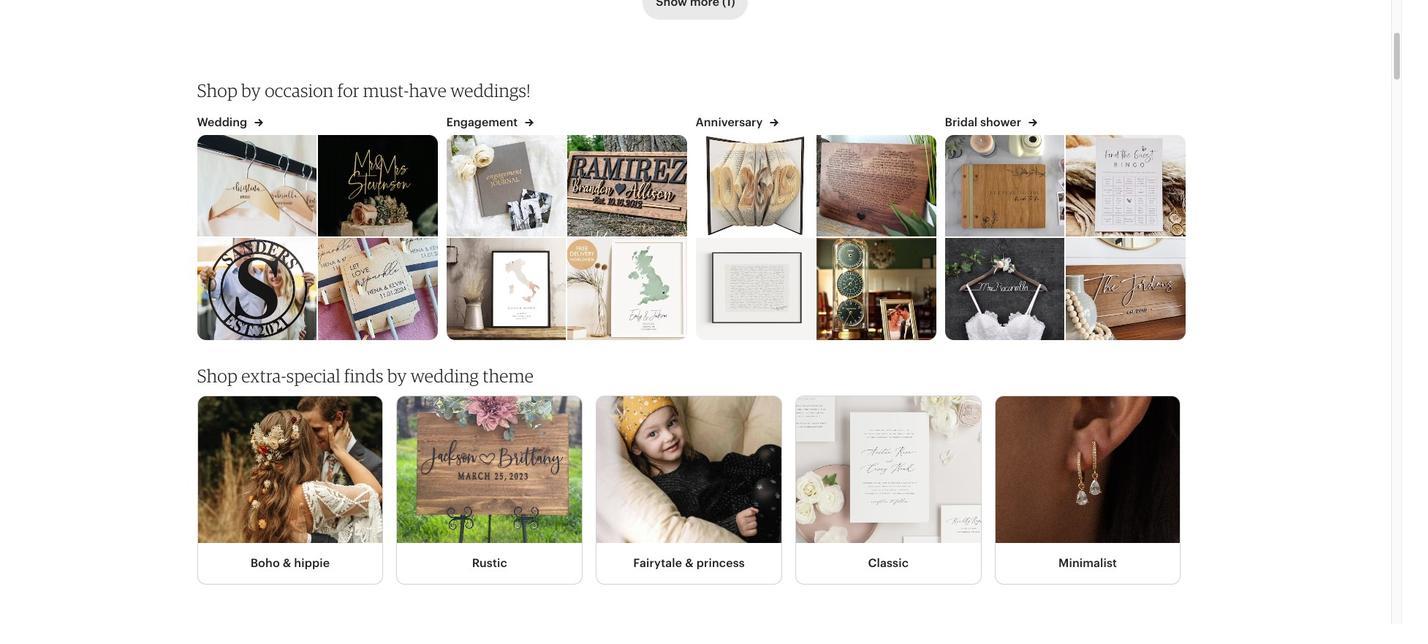 Task type: vqa. For each thing, say whether or not it's contained in the screenshot.
19.00
no



Task type: locate. For each thing, give the bounding box(es) containing it.
by up wedding link
[[241, 79, 261, 101]]

shop left extra-
[[197, 365, 238, 387]]

bridal
[[945, 115, 977, 129]]

shower
[[980, 115, 1021, 129]]

& for fairytale
[[685, 557, 694, 571]]

shop
[[197, 79, 238, 101], [197, 365, 238, 387]]

by
[[241, 79, 261, 101], [387, 365, 407, 387]]

2 shop from the top
[[197, 365, 238, 387]]

custom bridesmaid gift, bridal hanger, bridal shower gift, bachelorette party, gift for bride,personalized wedding hanger bride gift, image
[[944, 239, 1064, 340]]

1 & from the left
[[283, 557, 291, 571]]

the anniversary clock – royal black - the years, months, days and time since your wedding day or special occasion - also plays your song! image
[[816, 239, 937, 340]]

1 horizontal spatial &
[[685, 557, 694, 571]]

finds
[[344, 365, 384, 387]]

gold cake topper for wedding, personalized cake topper, rustic wedding cake topper, custom mr mrs cake topper, anniversary cake toppers image
[[318, 135, 438, 237]]

2 & from the left
[[685, 557, 694, 571]]

0 vertical spatial shop
[[197, 79, 238, 101]]

have
[[409, 79, 447, 101]]

wedding
[[411, 365, 479, 387]]

shop up wedding
[[197, 79, 238, 101]]

& left princess
[[685, 557, 694, 571]]

& right boho
[[283, 557, 291, 571]]

fairytale & princess
[[633, 557, 745, 571]]

find the guest bingo, minimalist shower game card, get to know you game, edit with templett, wlp-sil 5424 image
[[1066, 135, 1186, 237]]

shop for shop by occasion for must-have weddings!
[[197, 79, 238, 101]]

wedding song lyrics engraved, wooden anniversary gift, first dance lyrics, 5th anniversary, wood anniversary, wedding gift, 1st anniversary image
[[816, 135, 937, 237]]

hippie
[[294, 557, 330, 571]]

1 vertical spatial by
[[387, 365, 407, 387]]

classic
[[868, 557, 909, 571]]

personalized sparkler tag for wedding, party, engagement and anniversary - fast process and fast shipping (set of 20 and more) image
[[318, 239, 438, 340]]

bridal shower
[[945, 115, 1024, 129]]

& for boho
[[283, 557, 291, 571]]

0 vertical spatial by
[[241, 79, 261, 101]]

by right finds
[[387, 365, 407, 387]]

first anniversary gift - custom book fold - paper anniversary - gift for him her - boyfriend - girlfriend image
[[695, 135, 815, 237]]

anniversary link
[[696, 114, 779, 135]]

minimalist
[[1058, 557, 1117, 571]]

personalised engagement map print // custom map print, wedding gift, anniversary, couple, newly weds, gifts for her image
[[446, 239, 566, 340]]

personalized bridesmaid hangers - wedding hanger - wooden engraved hanger - bridal dress hanger - wedding name hangers hg100 image
[[196, 135, 317, 237]]

anniversary
[[696, 115, 766, 129]]

bridal shower gift | personalized wedding gift last name established sign anniversary gift engagement gifts valentines day gift | wood sign image
[[567, 135, 687, 237]]

engagement journal and memory book | engagement gift box for bride | couples engagement party present & wedding planner for bridal shower image
[[446, 135, 566, 237]]

special
[[286, 365, 340, 387]]

occasion
[[265, 79, 334, 101]]

1 vertical spatial shop
[[197, 365, 238, 387]]

1 shop from the top
[[197, 79, 238, 101]]

0 horizontal spatial &
[[283, 557, 291, 571]]

for
[[337, 79, 359, 101]]

&
[[283, 557, 291, 571], [685, 557, 694, 571]]



Task type: describe. For each thing, give the bounding box(es) containing it.
weddings!
[[450, 79, 531, 101]]

extra-
[[241, 365, 286, 387]]

gift for newly engaged couple print, watercolour, personalized engaged gift, engagement map gift, gift for husband, map print, wall art image
[[567, 239, 687, 340]]

rustic
[[472, 557, 507, 571]]

shop for shop extra-special finds by wedding theme
[[197, 365, 238, 387]]

personalized wedding gift last name established sign family name sign metal sign custom metal sign anniversary couple gift personalized sign image
[[196, 239, 317, 340]]

letters to the bride, book bridal shower gift from bridal party to bride, keepsake wedding gift, advice for the bride to be image
[[944, 135, 1064, 237]]

boho
[[250, 557, 280, 571]]

must-
[[363, 79, 409, 101]]

bridal shower link
[[945, 114, 1037, 135]]

wedding link
[[197, 114, 263, 135]]

shop extra-special finds by wedding theme
[[197, 365, 534, 387]]

1 horizontal spatial by
[[387, 365, 407, 387]]

boho & hippie
[[250, 557, 330, 571]]

wedding song print, first dance lyrics print, custom song lyrics gift, paper anniversary gift, vintage style, personalized anniversary gift image
[[695, 239, 815, 340]]

shop by occasion for must-have weddings!
[[197, 79, 531, 101]]

wedding
[[197, 115, 250, 129]]

theme
[[483, 365, 534, 387]]

princess
[[696, 557, 745, 571]]

engagement link
[[446, 114, 534, 135]]

0 horizontal spatial by
[[241, 79, 261, 101]]

fairytale
[[633, 557, 682, 571]]

engagement
[[446, 115, 521, 129]]

personalized wedding gift for couple, custom last name sign with wedding date, farmhouse pallet sign for bridal or couples shower gift image
[[1066, 239, 1186, 340]]



